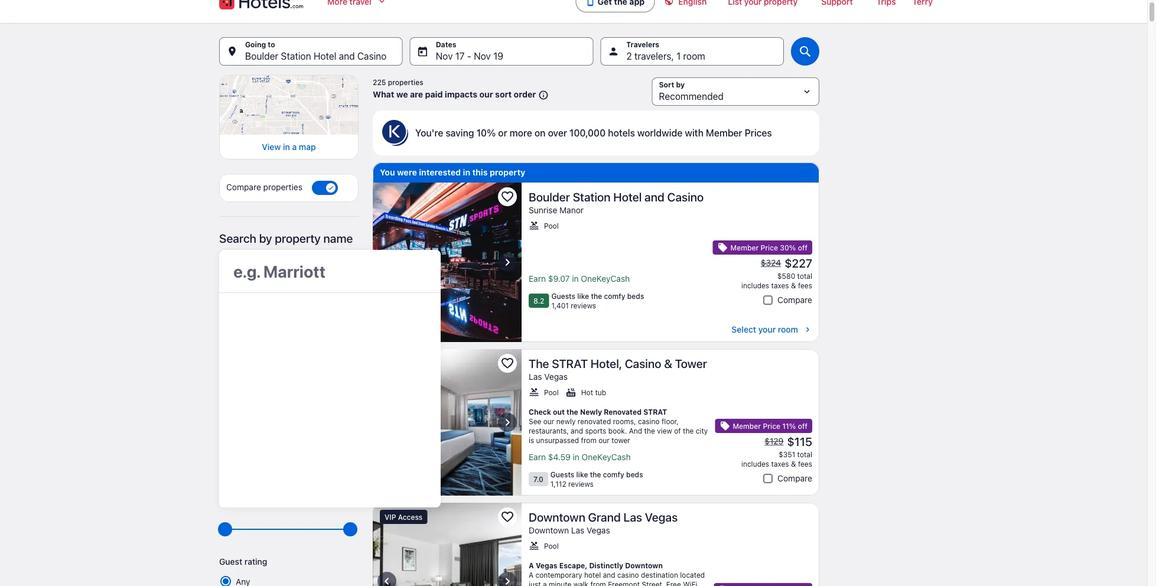 Task type: vqa. For each thing, say whether or not it's contained in the screenshot.
off
yes



Task type: describe. For each thing, give the bounding box(es) containing it.
hotel,
[[591, 356, 623, 370]]

casino inside the a vegas escape, distinctly downtown a contemporary hotel and casino destination located just a minute walk from freemont street, free wif
[[618, 571, 639, 579]]

check out the newly renovated strat see our newly renovated rooms, casino floor, restaurants, and sports book.  and the view of the city is unsurpassed from our tower
[[529, 408, 708, 445]]

from inside the a vegas escape, distinctly downtown a contemporary hotel and casino destination located just a minute walk from freemont street, free wif
[[591, 581, 606, 586]]

vegas inside the strat hotel, casino & tower las vegas
[[545, 372, 568, 382]]

name
[[324, 231, 353, 245]]

minute
[[549, 581, 572, 586]]

the right of
[[683, 427, 694, 435]]

free
[[667, 581, 681, 586]]

the right the and
[[645, 427, 656, 435]]

$324 $227 $580 total includes taxes & fees
[[742, 256, 813, 290]]

earn $9.07 in onekeycash
[[529, 274, 630, 284]]

show previous image for downtown grand las vegas image
[[380, 575, 394, 586]]

price per night
[[219, 461, 277, 471]]

select
[[732, 325, 757, 335]]

$324
[[761, 258, 782, 268]]

taxes for $115
[[772, 460, 790, 468]]

were
[[397, 168, 417, 177]]

1 horizontal spatial las
[[572, 526, 585, 536]]

with
[[685, 127, 704, 139]]

order
[[514, 90, 536, 99]]

sort
[[496, 90, 512, 99]]

1
[[677, 51, 681, 62]]

casino inside the strat hotel, casino & tower las vegas
[[625, 356, 662, 370]]

beds for guests like the comfy beds 1,112 reviews
[[627, 471, 644, 479]]

view in a map
[[262, 142, 316, 152]]

guests for 1,112
[[551, 471, 575, 479]]

price for $115
[[763, 422, 781, 430]]

and inside check out the newly renovated strat see our newly renovated rooms, casino floor, restaurants, and sports book.  and the view of the city is unsurpassed from our tower
[[571, 427, 584, 435]]

guest
[[219, 557, 242, 567]]

sports
[[586, 427, 607, 435]]

filters
[[251, 336, 274, 346]]

grand
[[589, 510, 621, 524]]

properties for 225 properties
[[388, 78, 424, 86]]

leading image
[[586, 0, 596, 7]]

a vegas escape, distinctly downtown a contemporary hotel and casino destination located just a minute walk from freemont street, free wif
[[529, 562, 705, 586]]

you
[[380, 168, 395, 177]]

& for &
[[792, 460, 797, 468]]

freemont
[[608, 581, 640, 586]]

station for boulder station hotel and casino
[[281, 51, 311, 62]]

like for 1,401 reviews
[[578, 292, 589, 300]]

see
[[529, 417, 542, 426]]

2
[[627, 51, 632, 62]]

and inside "boulder station hotel and casino sunrise manor"
[[645, 190, 665, 204]]

check
[[529, 408, 552, 416]]

small image for member price 11% off
[[720, 421, 731, 432]]

downtown for downtown
[[529, 526, 569, 536]]

compare properties
[[226, 182, 303, 192]]

by for search
[[259, 231, 272, 245]]

2 a from the top
[[529, 571, 534, 579]]

static map image image
[[219, 75, 359, 135]]

beds for guests like the comfy beds 1,401 reviews
[[628, 292, 645, 300]]

2 nov from the left
[[474, 51, 491, 62]]

earn for earn $4.59 in onekeycash
[[529, 453, 546, 462]]

unsurpassed
[[537, 436, 579, 445]]

or
[[498, 127, 508, 139]]

boulder station hotel and casino
[[245, 51, 387, 62]]

in inside button
[[283, 142, 290, 152]]

and inside dropdown button
[[339, 51, 355, 62]]

nov 17 - nov 19 button
[[410, 37, 594, 66]]

on
[[535, 127, 546, 139]]

pool for boulder
[[544, 222, 559, 230]]

and inside the a vegas escape, distinctly downtown a contemporary hotel and casino destination located just a minute walk from freemont street, free wif
[[603, 571, 616, 579]]

you're
[[416, 127, 444, 139]]

prices
[[745, 127, 773, 139]]

renovated
[[578, 417, 611, 426]]

$4.59
[[549, 453, 571, 462]]

$227
[[785, 256, 813, 270]]

fees for $227
[[799, 281, 813, 290]]

hot tub
[[582, 388, 607, 397]]

search image
[[799, 44, 813, 59]]

$0, Minimum, Price per night range field
[[226, 517, 352, 543]]

renovated
[[604, 408, 642, 416]]

night
[[257, 461, 277, 471]]

$129 $115 $351 total includes taxes & fees
[[742, 435, 813, 468]]

hotel for boulder station hotel and casino
[[314, 51, 337, 62]]

by for filter
[[249, 307, 262, 321]]

1 horizontal spatial room
[[778, 325, 799, 335]]

vegas inside the a vegas escape, distinctly downtown a contemporary hotel and casino destination located just a minute walk from freemont street, free wif
[[536, 562, 558, 570]]

the
[[529, 356, 549, 370]]

Save The STRAT Hotel, Casino & Tower to a trip checkbox
[[498, 354, 517, 373]]

rooms,
[[613, 417, 636, 426]]

destination
[[641, 571, 679, 579]]

member price 11% off
[[733, 422, 808, 430]]

reviews for 1,112 reviews
[[569, 480, 594, 488]]

0 vertical spatial compare
[[226, 182, 261, 192]]

Save Downtown Grand Las Vegas to a trip checkbox
[[498, 508, 517, 527]]

Save Boulder Station Hotel and Casino to a trip checkbox
[[498, 187, 517, 206]]

manor
[[560, 205, 584, 215]]

total for $227
[[798, 272, 813, 280]]

reviews for 1,401 reviews
[[571, 301, 597, 310]]

show next image for downtown grand las vegas image
[[501, 575, 515, 586]]

hotels
[[608, 127, 635, 139]]

1,112
[[551, 480, 567, 488]]

& inside the strat hotel, casino & tower las vegas
[[665, 356, 673, 370]]

and
[[629, 427, 643, 435]]

city
[[696, 427, 708, 435]]

out
[[553, 408, 565, 416]]

0 vertical spatial property
[[490, 168, 526, 177]]

contemporary
[[536, 571, 583, 579]]

small image right free
[[719, 585, 730, 586]]

casino for boulder station hotel and casino sunrise manor
[[668, 190, 704, 204]]

includes for $115
[[742, 460, 770, 468]]

boulder for boulder station hotel and casino
[[245, 51, 279, 62]]

hotels logo image
[[219, 0, 304, 11]]

225 properties
[[373, 78, 424, 86]]

1 a from the top
[[529, 562, 534, 570]]

1 vertical spatial property
[[275, 231, 321, 245]]

per
[[241, 461, 254, 471]]

member for boulder station hotel and casino
[[731, 244, 759, 252]]

$324 button
[[760, 258, 783, 268]]

select your room
[[732, 325, 799, 335]]

onekeycash for earn $9.07 in onekeycash
[[581, 274, 630, 284]]

2 travelers, 1 room
[[627, 51, 706, 62]]

floor,
[[662, 417, 679, 426]]

in left "this"
[[463, 168, 471, 177]]

member price 30% off
[[731, 244, 808, 252]]

saving
[[446, 127, 474, 139]]

comfy for 1,401 reviews
[[604, 292, 626, 300]]

$1,000 and above, Maximum, Price per night text field
[[291, 477, 359, 505]]

small image up check
[[529, 387, 540, 398]]

$9.07
[[549, 274, 570, 284]]

show next image for boulder station hotel and casino image
[[501, 255, 515, 270]]

casino for boulder station hotel and casino
[[358, 51, 387, 62]]

tower
[[675, 356, 708, 370]]

view
[[262, 142, 281, 152]]

guests like the comfy beds 1,112 reviews
[[551, 471, 644, 488]]

travelers,
[[635, 51, 674, 62]]

what we are paid impacts our sort order
[[373, 90, 536, 99]]

$0, Minimum, Price per night text field
[[219, 477, 287, 505]]

newly
[[580, 408, 602, 416]]

225
[[373, 78, 386, 86]]

19
[[494, 51, 504, 62]]

2 horizontal spatial our
[[599, 436, 610, 445]]

view
[[658, 427, 673, 435]]

casino inside check out the newly renovated strat see our newly renovated rooms, casino floor, restaurants, and sports book.  and the view of the city is unsurpassed from our tower
[[638, 417, 660, 426]]



Task type: locate. For each thing, give the bounding box(es) containing it.
0 vertical spatial beds
[[628, 292, 645, 300]]

2 fees from the top
[[799, 460, 813, 468]]

comfy inside guests like the comfy beds 1,401 reviews
[[604, 292, 626, 300]]

tub
[[596, 388, 607, 397]]

total down $227
[[798, 272, 813, 280]]

compare
[[226, 182, 261, 192], [778, 295, 813, 305], [778, 474, 813, 484]]

0 horizontal spatial room
[[684, 51, 706, 62]]

by right "search"
[[259, 231, 272, 245]]

the down earn $4.59 in onekeycash
[[590, 471, 601, 479]]

pool up contemporary on the bottom
[[544, 542, 559, 550]]

vip access
[[385, 513, 423, 521]]

small image inside 'what we are paid impacts our sort order' link
[[536, 90, 549, 101]]

0 vertical spatial includes
[[742, 281, 770, 290]]

newly
[[557, 417, 576, 426]]

2 earn from the top
[[529, 453, 546, 462]]

1 vertical spatial total
[[798, 450, 813, 459]]

vegas down grand
[[587, 526, 610, 536]]

$115
[[788, 435, 813, 448]]

0 vertical spatial taxes
[[772, 281, 790, 290]]

downtown up destination
[[626, 562, 663, 570]]

1 vertical spatial guests
[[551, 471, 575, 479]]

boulder station hotel and casino sunrise manor
[[529, 190, 704, 215]]

located
[[681, 571, 705, 579]]

price up $129
[[763, 422, 781, 430]]

room right the "1"
[[684, 51, 706, 62]]

small image
[[665, 0, 674, 6], [536, 90, 549, 101], [566, 387, 577, 398], [720, 421, 731, 432], [529, 541, 540, 552]]

rooftop pool image
[[373, 503, 522, 586]]

onekeycash for earn $4.59 in onekeycash
[[582, 453, 631, 462]]

downtown down 1,112
[[529, 510, 586, 524]]

station
[[281, 51, 311, 62], [573, 190, 611, 204]]

boulder up the sunrise
[[529, 190, 570, 204]]

property up 'save boulder station hotel and casino to a trip' option at left
[[490, 168, 526, 177]]

fees down $227
[[799, 281, 813, 290]]

fees for $115
[[799, 460, 813, 468]]

small image right the "city"
[[720, 421, 731, 432]]

includes inside $324 $227 $580 total includes taxes & fees
[[742, 281, 770, 290]]

this
[[473, 168, 488, 177]]

earn $4.59 in onekeycash
[[529, 453, 631, 462]]

guests up 1,112
[[551, 471, 575, 479]]

0 horizontal spatial casino
[[358, 51, 387, 62]]

0 vertical spatial las
[[529, 372, 542, 382]]

the for guests like the comfy beds 1,112 reviews
[[590, 471, 601, 479]]

station up static map image
[[281, 51, 311, 62]]

0 vertical spatial reviews
[[571, 301, 597, 310]]

compare for boulder station hotel and casino
[[778, 295, 813, 305]]

fees inside $129 $115 $351 total includes taxes & fees
[[799, 460, 813, 468]]

access
[[398, 513, 423, 521]]

0 vertical spatial room
[[684, 51, 706, 62]]

0 vertical spatial like
[[578, 292, 589, 300]]

what we are paid impacts our sort order link
[[373, 89, 549, 101]]

strat inside the strat hotel, casino & tower las vegas
[[552, 356, 588, 370]]

pool for downtown
[[544, 542, 559, 550]]

reviews right 1,112
[[569, 480, 594, 488]]

and
[[339, 51, 355, 62], [645, 190, 665, 204], [571, 427, 584, 435], [603, 571, 616, 579]]

1 vertical spatial boulder
[[529, 190, 570, 204]]

the strat hotel, casino & tower las vegas
[[529, 356, 708, 382]]

2 vertical spatial casino
[[625, 356, 662, 370]]

1 vertical spatial casino
[[668, 190, 704, 204]]

tower
[[612, 436, 631, 445]]

2 taxes from the top
[[772, 460, 790, 468]]

restaurants,
[[529, 427, 569, 435]]

1 vertical spatial room
[[778, 325, 799, 335]]

0 vertical spatial downtown
[[529, 510, 586, 524]]

onekeycash down tower
[[582, 453, 631, 462]]

1 vertical spatial like
[[577, 471, 588, 479]]

0 horizontal spatial boulder
[[245, 51, 279, 62]]

price up the $324
[[761, 244, 779, 252]]

nov right the -
[[474, 51, 491, 62]]

guests inside guests like the comfy beds 1,401 reviews
[[552, 292, 576, 300]]

worldwide
[[638, 127, 683, 139]]

0 vertical spatial off
[[798, 244, 808, 252]]

includes down "$129" button
[[742, 460, 770, 468]]

what
[[373, 90, 395, 99]]

exterior image
[[373, 349, 522, 496]]

0 horizontal spatial properties
[[263, 182, 303, 192]]

a inside button
[[292, 142, 297, 152]]

1 vertical spatial from
[[591, 581, 606, 586]]

1 vertical spatial taxes
[[772, 460, 790, 468]]

0 vertical spatial a
[[529, 562, 534, 570]]

0 vertical spatial by
[[259, 231, 272, 245]]

earn down the is
[[529, 453, 546, 462]]

guests inside guests like the comfy beds 1,112 reviews
[[551, 471, 575, 479]]

1 horizontal spatial hotel
[[614, 190, 642, 204]]

popular
[[219, 336, 249, 346]]

boulder for boulder station hotel and casino sunrise manor
[[529, 190, 570, 204]]

fees down $115
[[799, 460, 813, 468]]

station up manor
[[573, 190, 611, 204]]

hotel inside "boulder station hotel and casino sunrise manor"
[[614, 190, 642, 204]]

1 includes from the top
[[742, 281, 770, 290]]

7.0
[[534, 475, 544, 484]]

boulder inside dropdown button
[[245, 51, 279, 62]]

a left map
[[292, 142, 297, 152]]

1 vertical spatial properties
[[263, 182, 303, 192]]

comfy for 1,112 reviews
[[603, 471, 625, 479]]

0 vertical spatial comfy
[[604, 292, 626, 300]]

nov left 17
[[436, 51, 453, 62]]

the inside guests like the comfy beds 1,401 reviews
[[591, 292, 603, 300]]

1 vertical spatial reviews
[[569, 480, 594, 488]]

2 horizontal spatial las
[[624, 510, 643, 524]]

casino image
[[373, 183, 522, 342]]

0 vertical spatial earn
[[529, 274, 546, 284]]

1 earn from the top
[[529, 274, 546, 284]]

compare up "search"
[[226, 182, 261, 192]]

30%
[[781, 244, 797, 252]]

downtown up escape,
[[529, 526, 569, 536]]

17
[[456, 51, 465, 62]]

& down $580
[[792, 281, 797, 290]]

1 vertical spatial price
[[763, 422, 781, 430]]

a right just
[[543, 581, 547, 586]]

properties up we
[[388, 78, 424, 86]]

strat
[[552, 356, 588, 370], [644, 408, 668, 416]]

$1,000 and above, Maximum, Price per night range field
[[226, 517, 352, 543]]

1 vertical spatial las
[[624, 510, 643, 524]]

price left per
[[219, 461, 239, 471]]

1 taxes from the top
[[772, 281, 790, 290]]

pool down the sunrise
[[544, 222, 559, 230]]

guests for 1,401
[[552, 292, 576, 300]]

2 vertical spatial compare
[[778, 474, 813, 484]]

taxes down $351
[[772, 460, 790, 468]]

like for 1,112 reviews
[[577, 471, 588, 479]]

price for $227
[[761, 244, 779, 252]]

1 vertical spatial pool
[[544, 388, 559, 397]]

off for $115
[[798, 422, 808, 430]]

guests up 1,401 at bottom
[[552, 292, 576, 300]]

the for check out the newly renovated strat see our newly renovated rooms, casino floor, restaurants, and sports book.  and the view of the city is unsurpassed from our tower
[[567, 408, 579, 416]]

3 pool from the top
[[544, 542, 559, 550]]

small image up on
[[536, 90, 549, 101]]

member for the strat hotel, casino & tower
[[733, 422, 762, 430]]

1 vertical spatial a
[[543, 581, 547, 586]]

a
[[292, 142, 297, 152], [543, 581, 547, 586]]

the inside guests like the comfy beds 1,112 reviews
[[590, 471, 601, 479]]

includes down $324 button
[[742, 281, 770, 290]]

hotel inside dropdown button
[[314, 51, 337, 62]]

earn for earn $9.07 in onekeycash
[[529, 274, 546, 284]]

vegas
[[545, 372, 568, 382], [645, 510, 678, 524], [587, 526, 610, 536], [536, 562, 558, 570]]

boulder inside "boulder station hotel and casino sunrise manor"
[[529, 190, 570, 204]]

impacts
[[445, 90, 478, 99]]

0 horizontal spatial strat
[[552, 356, 588, 370]]

is
[[529, 436, 535, 445]]

a
[[529, 562, 534, 570], [529, 571, 534, 579]]

1 off from the top
[[798, 244, 808, 252]]

& left tower
[[665, 356, 673, 370]]

1 horizontal spatial strat
[[644, 408, 668, 416]]

taxes down $580
[[772, 281, 790, 290]]

0 horizontal spatial a
[[292, 142, 297, 152]]

reviews inside guests like the comfy beds 1,401 reviews
[[571, 301, 597, 310]]

strat inside check out the newly renovated strat see our newly renovated rooms, casino floor, restaurants, and sports book.  and the view of the city is unsurpassed from our tower
[[644, 408, 668, 416]]

boulder station hotel and casino button
[[219, 37, 403, 66]]

small image
[[529, 221, 540, 231], [718, 242, 729, 253], [529, 387, 540, 398], [719, 585, 730, 586]]

beds up select your room link
[[628, 292, 645, 300]]

1 vertical spatial hotel
[[614, 190, 642, 204]]

properties for compare properties
[[263, 182, 303, 192]]

1 vertical spatial member
[[731, 244, 759, 252]]

1 vertical spatial downtown
[[529, 526, 569, 536]]

las down the
[[529, 372, 542, 382]]

reviews right 1,401 at bottom
[[571, 301, 597, 310]]

station inside "boulder station hotel and casino sunrise manor"
[[573, 190, 611, 204]]

casino inside dropdown button
[[358, 51, 387, 62]]

beds down tower
[[627, 471, 644, 479]]

small image for pool
[[529, 541, 540, 552]]

property
[[490, 168, 526, 177], [275, 231, 321, 245]]

1 horizontal spatial properties
[[388, 78, 424, 86]]

in right $9.07
[[572, 274, 579, 284]]

0 vertical spatial station
[[281, 51, 311, 62]]

downtown
[[529, 510, 586, 524], [529, 526, 569, 536], [626, 562, 663, 570]]

1 horizontal spatial nov
[[474, 51, 491, 62]]

total for $115
[[798, 450, 813, 459]]

1 vertical spatial a
[[529, 571, 534, 579]]

the down earn $9.07 in onekeycash
[[591, 292, 603, 300]]

like inside guests like the comfy beds 1,112 reviews
[[577, 471, 588, 479]]

1 fees from the top
[[799, 281, 813, 290]]

sunrise
[[529, 205, 558, 215]]

1 horizontal spatial casino
[[625, 356, 662, 370]]

2 horizontal spatial casino
[[668, 190, 704, 204]]

by
[[259, 231, 272, 245], [249, 307, 262, 321]]

1 vertical spatial our
[[544, 417, 555, 426]]

like down earn $4.59 in onekeycash
[[577, 471, 588, 479]]

more
[[510, 127, 533, 139]]

2 total from the top
[[798, 450, 813, 459]]

member right with
[[706, 127, 743, 139]]

your
[[759, 325, 776, 335]]

reviews inside guests like the comfy beds 1,112 reviews
[[569, 480, 594, 488]]

property left name at left
[[275, 231, 321, 245]]

1 horizontal spatial boulder
[[529, 190, 570, 204]]

our left sort
[[480, 90, 493, 99]]

1 vertical spatial by
[[249, 307, 262, 321]]

in right view
[[283, 142, 290, 152]]

0 vertical spatial our
[[480, 90, 493, 99]]

e.g. Marriott text field
[[219, 250, 441, 293]]

small image up just
[[529, 541, 540, 552]]

room inside dropdown button
[[684, 51, 706, 62]]

2 pool from the top
[[544, 388, 559, 397]]

$129
[[765, 437, 784, 446]]

& for casino
[[792, 281, 797, 290]]

member up $129 $115 $351 total includes taxes & fees
[[733, 422, 762, 430]]

taxes
[[772, 281, 790, 290], [772, 460, 790, 468]]

0 vertical spatial total
[[798, 272, 813, 280]]

0 vertical spatial member
[[706, 127, 743, 139]]

0 vertical spatial pool
[[544, 222, 559, 230]]

you're saving 10% or more on over 100,000 hotels worldwide with member prices
[[416, 127, 773, 139]]

compare down $351
[[778, 474, 813, 484]]

0 vertical spatial guests
[[552, 292, 576, 300]]

map
[[299, 142, 316, 152]]

$580
[[778, 272, 796, 280]]

comfy
[[604, 292, 626, 300], [603, 471, 625, 479]]

select your room link
[[529, 325, 813, 335]]

by right filter
[[249, 307, 262, 321]]

total inside $324 $227 $580 total includes taxes & fees
[[798, 272, 813, 280]]

vip
[[385, 513, 396, 521]]

earn left $9.07
[[529, 274, 546, 284]]

small image up 2 travelers, 1 room
[[665, 0, 674, 6]]

show next image for the strat hotel, casino & tower image
[[501, 416, 515, 430]]

taxes inside $324 $227 $580 total includes taxes & fees
[[772, 281, 790, 290]]

0 vertical spatial hotel
[[314, 51, 337, 62]]

0 vertical spatial onekeycash
[[581, 274, 630, 284]]

-
[[467, 51, 472, 62]]

1 vertical spatial &
[[665, 356, 673, 370]]

comfy down tower
[[603, 471, 625, 479]]

0 vertical spatial boulder
[[245, 51, 279, 62]]

1 horizontal spatial property
[[490, 168, 526, 177]]

from down sports on the bottom
[[581, 436, 597, 445]]

100,000
[[570, 127, 606, 139]]

0 vertical spatial casino
[[358, 51, 387, 62]]

off right 11%
[[798, 422, 808, 430]]

las up escape,
[[572, 526, 585, 536]]

guests like the comfy beds 1,401 reviews
[[552, 292, 645, 310]]

0 vertical spatial casino
[[638, 417, 660, 426]]

vegas right grand
[[645, 510, 678, 524]]

0 vertical spatial properties
[[388, 78, 424, 86]]

taxes inside $129 $115 $351 total includes taxes & fees
[[772, 460, 790, 468]]

2 vertical spatial member
[[733, 422, 762, 430]]

comfy down earn $9.07 in onekeycash
[[604, 292, 626, 300]]

our up restaurants, on the bottom
[[544, 417, 555, 426]]

1 vertical spatial comfy
[[603, 471, 625, 479]]

hotel
[[585, 571, 601, 579]]

filter by
[[219, 307, 262, 321]]

a inside the a vegas escape, distinctly downtown a contemporary hotel and casino destination located just a minute walk from freemont street, free wif
[[543, 581, 547, 586]]

las right grand
[[624, 510, 643, 524]]

includes inside $129 $115 $351 total includes taxes & fees
[[742, 460, 770, 468]]

1 vertical spatial earn
[[529, 453, 546, 462]]

properties down view in a map button
[[263, 182, 303, 192]]

like inside guests like the comfy beds 1,401 reviews
[[578, 292, 589, 300]]

2 vertical spatial price
[[219, 461, 239, 471]]

strat right the
[[552, 356, 588, 370]]

2 includes from the top
[[742, 460, 770, 468]]

small image left hot
[[566, 387, 577, 398]]

hotel for boulder station hotel and casino sunrise manor
[[614, 190, 642, 204]]

total down $115
[[798, 450, 813, 459]]

like
[[578, 292, 589, 300], [577, 471, 588, 479]]

from down hotel
[[591, 581, 606, 586]]

& inside $129 $115 $351 total includes taxes & fees
[[792, 460, 797, 468]]

onekeycash up guests like the comfy beds 1,401 reviews
[[581, 274, 630, 284]]

casino
[[638, 417, 660, 426], [618, 571, 639, 579]]

2 vertical spatial las
[[572, 526, 585, 536]]

1 vertical spatial compare
[[778, 295, 813, 305]]

pool up out
[[544, 388, 559, 397]]

escape,
[[560, 562, 588, 570]]

0 vertical spatial price
[[761, 244, 779, 252]]

1 vertical spatial onekeycash
[[582, 453, 631, 462]]

2 vertical spatial downtown
[[626, 562, 663, 570]]

2 off from the top
[[798, 422, 808, 430]]

medium image
[[803, 325, 813, 335]]

walk
[[574, 581, 589, 586]]

1,401
[[552, 301, 569, 310]]

off right the 30% at the right top of page
[[798, 244, 808, 252]]

fees inside $324 $227 $580 total includes taxes & fees
[[799, 281, 813, 290]]

0 horizontal spatial our
[[480, 90, 493, 99]]

0 vertical spatial fees
[[799, 281, 813, 290]]

view in a map button
[[226, 142, 352, 153]]

1 vertical spatial station
[[573, 190, 611, 204]]

casino up the and
[[638, 417, 660, 426]]

room left medium icon
[[778, 325, 799, 335]]

0 horizontal spatial hotel
[[314, 51, 337, 62]]

the for guests like the comfy beds 1,401 reviews
[[591, 292, 603, 300]]

1 horizontal spatial a
[[543, 581, 547, 586]]

like down earn $9.07 in onekeycash
[[578, 292, 589, 300]]

& inside $324 $227 $580 total includes taxes & fees
[[792, 281, 797, 290]]

nov 17 - nov 19
[[436, 51, 504, 62]]

& down $351
[[792, 460, 797, 468]]

the
[[591, 292, 603, 300], [567, 408, 579, 416], [645, 427, 656, 435], [683, 427, 694, 435], [590, 471, 601, 479]]

paid
[[425, 90, 443, 99]]

member up $324 $227 $580 total includes taxes & fees
[[731, 244, 759, 252]]

search
[[219, 231, 257, 245]]

search by property name
[[219, 231, 353, 245]]

1 horizontal spatial station
[[573, 190, 611, 204]]

station inside dropdown button
[[281, 51, 311, 62]]

station for boulder station hotel and casino sunrise manor
[[573, 190, 611, 204]]

small image down the sunrise
[[529, 221, 540, 231]]

rating
[[245, 557, 268, 567]]

0 horizontal spatial las
[[529, 372, 542, 382]]

1 vertical spatial casino
[[618, 571, 639, 579]]

we
[[397, 90, 408, 99]]

0 vertical spatial strat
[[552, 356, 588, 370]]

1 total from the top
[[798, 272, 813, 280]]

0 horizontal spatial station
[[281, 51, 311, 62]]

1 vertical spatial includes
[[742, 460, 770, 468]]

10%
[[477, 127, 496, 139]]

0 vertical spatial &
[[792, 281, 797, 290]]

las
[[529, 372, 542, 382], [624, 510, 643, 524], [572, 526, 585, 536]]

1 vertical spatial fees
[[799, 460, 813, 468]]

from inside check out the newly renovated strat see our newly renovated rooms, casino floor, restaurants, and sports book.  and the view of the city is unsurpassed from our tower
[[581, 436, 597, 445]]

vegas up contemporary on the bottom
[[536, 562, 558, 570]]

distinctly
[[590, 562, 624, 570]]

includes
[[742, 281, 770, 290], [742, 460, 770, 468]]

0 horizontal spatial nov
[[436, 51, 453, 62]]

0 horizontal spatial property
[[275, 231, 321, 245]]

downtown inside the a vegas escape, distinctly downtown a contemporary hotel and casino destination located just a minute walk from freemont street, free wif
[[626, 562, 663, 570]]

off for $227
[[798, 244, 808, 252]]

casino
[[358, 51, 387, 62], [668, 190, 704, 204], [625, 356, 662, 370]]

compare for the strat hotel, casino & tower
[[778, 474, 813, 484]]

casino up "freemont"
[[618, 571, 639, 579]]

our down sports on the bottom
[[599, 436, 610, 445]]

taxes for $227
[[772, 281, 790, 290]]

total inside $129 $115 $351 total includes taxes & fees
[[798, 450, 813, 459]]

beds
[[628, 292, 645, 300], [627, 471, 644, 479]]

1 horizontal spatial our
[[544, 417, 555, 426]]

1 vertical spatial beds
[[627, 471, 644, 479]]

small image left member price 30% off
[[718, 242, 729, 253]]

casino inside "boulder station hotel and casino sunrise manor"
[[668, 190, 704, 204]]

you were interested in this property
[[380, 168, 526, 177]]

street,
[[642, 581, 665, 586]]

las inside the strat hotel, casino & tower las vegas
[[529, 372, 542, 382]]

small image for hot tub
[[566, 387, 577, 398]]

includes for $227
[[742, 281, 770, 290]]

in right $4.59
[[573, 453, 580, 462]]

reviews
[[571, 301, 597, 310], [569, 480, 594, 488]]

beds inside guests like the comfy beds 1,112 reviews
[[627, 471, 644, 479]]

2 vertical spatial &
[[792, 460, 797, 468]]

1 pool from the top
[[544, 222, 559, 230]]

downtown for a
[[626, 562, 663, 570]]

vegas down the
[[545, 372, 568, 382]]

pool
[[544, 222, 559, 230], [544, 388, 559, 397], [544, 542, 559, 550]]

0 vertical spatial from
[[581, 436, 597, 445]]

interested
[[419, 168, 461, 177]]

hot
[[582, 388, 594, 397]]

compare down $580
[[778, 295, 813, 305]]

boulder down hotels logo
[[245, 51, 279, 62]]

1 nov from the left
[[436, 51, 453, 62]]

comfy inside guests like the comfy beds 1,112 reviews
[[603, 471, 625, 479]]

the up newly
[[567, 408, 579, 416]]

0 vertical spatial a
[[292, 142, 297, 152]]

2 vertical spatial pool
[[544, 542, 559, 550]]

strat up floor, on the bottom
[[644, 408, 668, 416]]

beds inside guests like the comfy beds 1,401 reviews
[[628, 292, 645, 300]]

2 vertical spatial our
[[599, 436, 610, 445]]

book.
[[609, 427, 627, 435]]

our
[[480, 90, 493, 99], [544, 417, 555, 426], [599, 436, 610, 445]]



